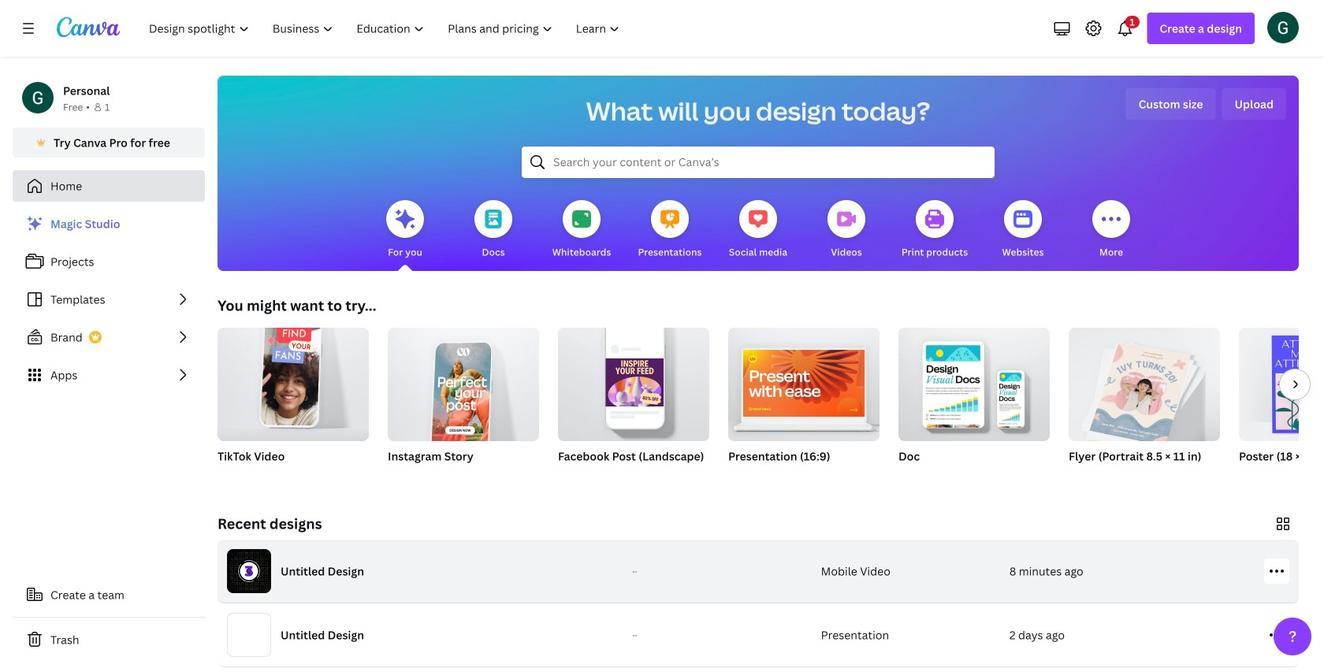 Task type: describe. For each thing, give the bounding box(es) containing it.
Search search field
[[553, 147, 963, 177]]

top level navigation element
[[139, 13, 633, 44]]



Task type: locate. For each thing, give the bounding box(es) containing it.
None search field
[[522, 147, 995, 178]]

group
[[218, 319, 369, 484], [218, 319, 369, 442], [388, 322, 539, 484], [388, 322, 539, 451], [558, 322, 710, 484], [558, 322, 710, 442], [728, 322, 880, 484], [728, 322, 880, 442], [899, 322, 1050, 484], [899, 322, 1050, 442], [1069, 322, 1220, 484], [1069, 322, 1220, 447], [1239, 328, 1325, 484], [1239, 328, 1325, 442]]

greg robinson image
[[1268, 12, 1299, 43]]

list
[[13, 208, 205, 391]]



Task type: vqa. For each thing, say whether or not it's contained in the screenshot.
'Greg Robinson' ICON
yes



